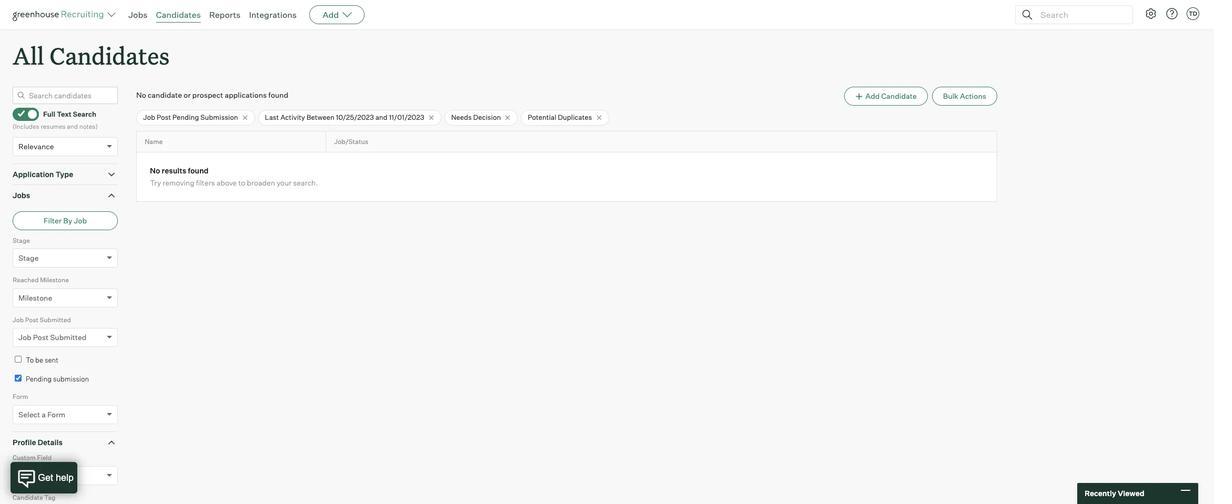 Task type: locate. For each thing, give the bounding box(es) containing it.
custom field
[[13, 454, 52, 462], [18, 471, 64, 480]]

select
[[18, 410, 40, 419]]

needs decision
[[451, 113, 501, 122]]

custom field element
[[13, 453, 118, 493]]

configure image
[[1145, 7, 1158, 20]]

1 vertical spatial post
[[25, 316, 38, 324]]

1 vertical spatial found
[[188, 167, 209, 176]]

custom field down profile details
[[13, 454, 52, 462]]

jobs down application
[[13, 191, 30, 200]]

jobs left candidates link
[[128, 9, 148, 20]]

0 horizontal spatial candidate
[[13, 494, 43, 502]]

10/25/2023
[[336, 113, 374, 122]]

greenhouse recruiting image
[[13, 8, 107, 21]]

no up the try
[[150, 167, 160, 176]]

stage element
[[13, 236, 118, 275]]

custom
[[13, 454, 36, 462], [18, 471, 45, 480]]

form
[[13, 393, 28, 401], [47, 410, 65, 419]]

1 vertical spatial and
[[67, 123, 78, 131]]

field
[[37, 454, 52, 462], [47, 471, 64, 480]]

field up tag
[[47, 471, 64, 480]]

bulk actions
[[944, 92, 987, 101]]

0 horizontal spatial found
[[188, 167, 209, 176]]

found inside no results found try removing filters above to broaden your search.
[[188, 167, 209, 176]]

milestone down the "reached milestone"
[[18, 294, 52, 303]]

1 horizontal spatial no
[[150, 167, 160, 176]]

add
[[323, 9, 339, 20], [866, 92, 880, 101]]

0 vertical spatial candidate
[[882, 92, 917, 101]]

no inside no results found try removing filters above to broaden your search.
[[150, 167, 160, 176]]

1 vertical spatial form
[[47, 410, 65, 419]]

custom up candidate tag
[[18, 471, 45, 480]]

pending down the be
[[26, 375, 52, 384]]

actions
[[961, 92, 987, 101]]

1 horizontal spatial candidate
[[882, 92, 917, 101]]

no for no results found try removing filters above to broaden your search.
[[150, 167, 160, 176]]

pending submission
[[26, 375, 89, 384]]

filter by job
[[44, 216, 87, 225]]

no left candidate
[[136, 91, 146, 100]]

job post submitted element
[[13, 315, 118, 355]]

form down pending submission checkbox
[[13, 393, 28, 401]]

or
[[184, 91, 191, 100]]

1 vertical spatial pending
[[26, 375, 52, 384]]

post up to be sent
[[33, 333, 49, 342]]

submitted
[[40, 316, 71, 324], [50, 333, 87, 342]]

viewed
[[1119, 490, 1145, 499]]

no for no candidate or prospect applications found
[[136, 91, 146, 100]]

1 vertical spatial custom
[[18, 471, 45, 480]]

add inside popup button
[[323, 9, 339, 20]]

To be sent checkbox
[[15, 356, 22, 363]]

add for add candidate
[[866, 92, 880, 101]]

0 vertical spatial no
[[136, 91, 146, 100]]

0 vertical spatial and
[[376, 113, 388, 122]]

candidate left bulk
[[882, 92, 917, 101]]

removing
[[163, 179, 195, 188]]

post
[[157, 113, 171, 122], [25, 316, 38, 324], [33, 333, 49, 342]]

bulk actions link
[[933, 87, 998, 106]]

post down reached
[[25, 316, 38, 324]]

filter by job button
[[13, 211, 118, 230]]

1 horizontal spatial and
[[376, 113, 388, 122]]

1 vertical spatial add
[[866, 92, 880, 101]]

0 vertical spatial job post submitted
[[13, 316, 71, 324]]

custom field up candidate tag
[[18, 471, 64, 480]]

11/01/2023
[[389, 113, 425, 122]]

add inside 'link'
[[866, 92, 880, 101]]

decision
[[473, 113, 501, 122]]

broaden
[[247, 179, 275, 188]]

form right a
[[47, 410, 65, 419]]

candidate left tag
[[13, 494, 43, 502]]

0 horizontal spatial pending
[[26, 375, 52, 384]]

full
[[43, 110, 55, 118]]

Search candidates field
[[13, 87, 118, 104]]

text
[[57, 110, 72, 118]]

1 vertical spatial custom field
[[18, 471, 64, 480]]

candidates right jobs link
[[156, 9, 201, 20]]

0 vertical spatial form
[[13, 393, 28, 401]]

1 horizontal spatial pending
[[173, 113, 199, 122]]

a
[[42, 410, 46, 419]]

0 horizontal spatial add
[[323, 9, 339, 20]]

candidates down jobs link
[[50, 40, 170, 71]]

add candidate
[[866, 92, 917, 101]]

found up filters
[[188, 167, 209, 176]]

search.
[[293, 179, 318, 188]]

0 vertical spatial add
[[323, 9, 339, 20]]

jobs
[[128, 9, 148, 20], [13, 191, 30, 200]]

0 horizontal spatial form
[[13, 393, 28, 401]]

and left 11/01/2023
[[376, 113, 388, 122]]

1 vertical spatial candidates
[[50, 40, 170, 71]]

add candidate link
[[845, 87, 928, 106]]

and
[[376, 113, 388, 122], [67, 123, 78, 131]]

field down "details"
[[37, 454, 52, 462]]

0 horizontal spatial no
[[136, 91, 146, 100]]

relevance
[[18, 142, 54, 151]]

potential
[[528, 113, 557, 122]]

pending down the or
[[173, 113, 199, 122]]

prospect
[[192, 91, 223, 100]]

td button
[[1188, 7, 1200, 20]]

1 vertical spatial no
[[150, 167, 160, 176]]

Search text field
[[1039, 7, 1124, 22]]

details
[[38, 438, 63, 447]]

tag
[[44, 494, 56, 502]]

pending
[[173, 113, 199, 122], [26, 375, 52, 384]]

1 horizontal spatial add
[[866, 92, 880, 101]]

found
[[269, 91, 288, 100], [188, 167, 209, 176]]

candidate
[[882, 92, 917, 101], [13, 494, 43, 502]]

job post submitted up sent
[[18, 333, 87, 342]]

and down text
[[67, 123, 78, 131]]

0 horizontal spatial and
[[67, 123, 78, 131]]

0 vertical spatial custom
[[13, 454, 36, 462]]

candidates link
[[156, 9, 201, 20]]

all
[[13, 40, 44, 71]]

job
[[143, 113, 155, 122], [74, 216, 87, 225], [13, 316, 24, 324], [18, 333, 31, 342]]

profile details
[[13, 438, 63, 447]]

and inside full text search (includes resumes and notes)
[[67, 123, 78, 131]]

found up last
[[269, 91, 288, 100]]

1 horizontal spatial found
[[269, 91, 288, 100]]

0 vertical spatial jobs
[[128, 9, 148, 20]]

milestone
[[40, 276, 69, 284], [18, 294, 52, 303]]

submitted down reached milestone element
[[40, 316, 71, 324]]

add button
[[310, 5, 365, 24]]

candidates
[[156, 9, 201, 20], [50, 40, 170, 71]]

add for add
[[323, 9, 339, 20]]

job/status
[[334, 138, 369, 146]]

bulk
[[944, 92, 959, 101]]

job post submitted down reached milestone element
[[13, 316, 71, 324]]

submitted up sent
[[50, 333, 87, 342]]

milestone down stage element at the left of page
[[40, 276, 69, 284]]

custom down the profile
[[13, 454, 36, 462]]

stage
[[13, 237, 30, 245], [18, 254, 39, 263]]

by
[[63, 216, 72, 225]]

duplicates
[[558, 113, 592, 122]]

job post submitted
[[13, 316, 71, 324], [18, 333, 87, 342]]

0 vertical spatial pending
[[173, 113, 199, 122]]

post down candidate
[[157, 113, 171, 122]]

1 vertical spatial jobs
[[13, 191, 30, 200]]



Task type: describe. For each thing, give the bounding box(es) containing it.
0 vertical spatial submitted
[[40, 316, 71, 324]]

filters
[[196, 179, 215, 188]]

potential duplicates
[[528, 113, 592, 122]]

td button
[[1185, 5, 1202, 22]]

last activity between 10/25/2023 and 11/01/2023
[[265, 113, 425, 122]]

all candidates
[[13, 40, 170, 71]]

reached milestone
[[13, 276, 69, 284]]

filter
[[44, 216, 62, 225]]

notes)
[[79, 123, 98, 131]]

to
[[26, 356, 34, 365]]

recently
[[1085, 490, 1117, 499]]

form element
[[13, 392, 118, 432]]

last
[[265, 113, 279, 122]]

to
[[239, 179, 245, 188]]

Pending submission checkbox
[[15, 375, 22, 382]]

reached
[[13, 276, 39, 284]]

reports link
[[209, 9, 241, 20]]

submission
[[53, 375, 89, 384]]

candidate tag
[[13, 494, 56, 502]]

applications
[[225, 91, 267, 100]]

job post pending submission
[[143, 113, 238, 122]]

sent
[[45, 356, 58, 365]]

application type
[[13, 170, 73, 179]]

application
[[13, 170, 54, 179]]

0 vertical spatial stage
[[13, 237, 30, 245]]

above
[[217, 179, 237, 188]]

1 vertical spatial submitted
[[50, 333, 87, 342]]

name
[[145, 138, 163, 146]]

profile
[[13, 438, 36, 447]]

0 horizontal spatial jobs
[[13, 191, 30, 200]]

1 horizontal spatial jobs
[[128, 9, 148, 20]]

(includes
[[13, 123, 39, 131]]

try
[[150, 179, 161, 188]]

full text search (includes resumes and notes)
[[13, 110, 98, 131]]

job inside button
[[74, 216, 87, 225]]

0 vertical spatial candidates
[[156, 9, 201, 20]]

2 vertical spatial post
[[33, 333, 49, 342]]

reports
[[209, 9, 241, 20]]

0 vertical spatial custom field
[[13, 454, 52, 462]]

td
[[1190, 10, 1198, 17]]

integrations
[[249, 9, 297, 20]]

1 vertical spatial candidate
[[13, 494, 43, 502]]

needs
[[451, 113, 472, 122]]

0 vertical spatial found
[[269, 91, 288, 100]]

between
[[307, 113, 335, 122]]

1 horizontal spatial form
[[47, 410, 65, 419]]

integrations link
[[249, 9, 297, 20]]

resumes
[[41, 123, 66, 131]]

1 vertical spatial field
[[47, 471, 64, 480]]

checkmark image
[[17, 110, 25, 117]]

jobs link
[[128, 9, 148, 20]]

candidate
[[148, 91, 182, 100]]

search
[[73, 110, 96, 118]]

no candidate or prospect applications found
[[136, 91, 288, 100]]

0 vertical spatial milestone
[[40, 276, 69, 284]]

be
[[35, 356, 43, 365]]

select a form
[[18, 410, 65, 419]]

no results found try removing filters above to broaden your search.
[[150, 167, 318, 188]]

0 vertical spatial field
[[37, 454, 52, 462]]

results
[[162, 167, 186, 176]]

your
[[277, 179, 292, 188]]

activity
[[281, 113, 305, 122]]

type
[[56, 170, 73, 179]]

to be sent
[[26, 356, 58, 365]]

candidate inside 'link'
[[882, 92, 917, 101]]

1 vertical spatial milestone
[[18, 294, 52, 303]]

0 vertical spatial post
[[157, 113, 171, 122]]

submission
[[201, 113, 238, 122]]

reached milestone element
[[13, 275, 118, 315]]

relevance option
[[18, 142, 54, 151]]

recently viewed
[[1085, 490, 1145, 499]]

1 vertical spatial job post submitted
[[18, 333, 87, 342]]

1 vertical spatial stage
[[18, 254, 39, 263]]



Task type: vqa. For each thing, say whether or not it's contained in the screenshot.
topmost Candidate
yes



